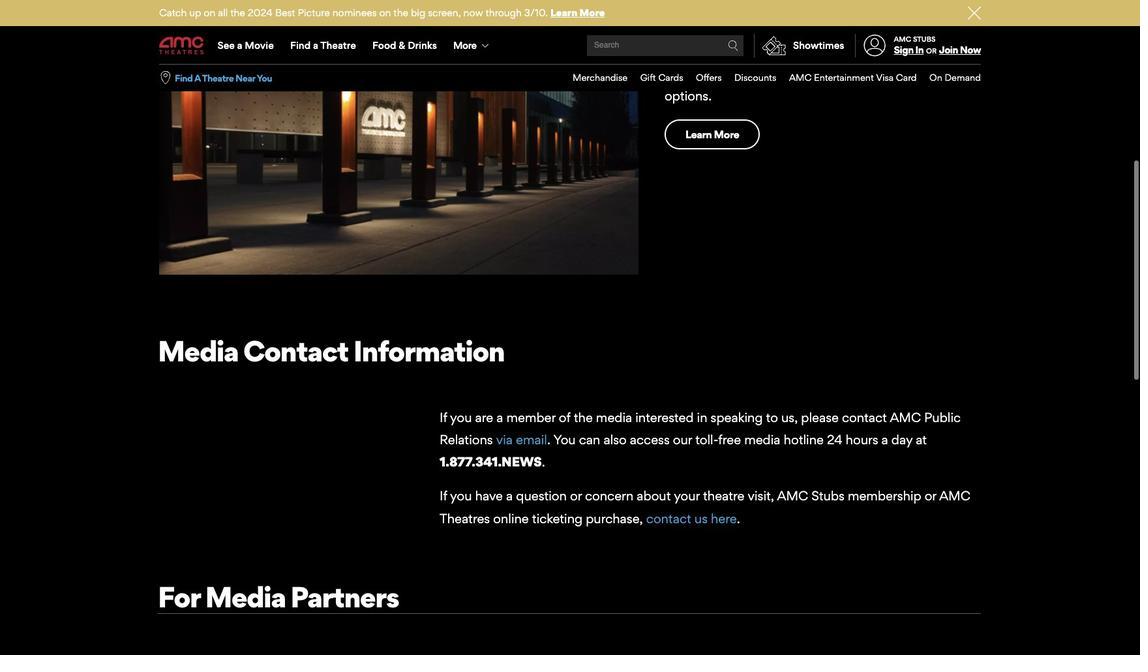 Task type: vqa. For each thing, say whether or not it's contained in the screenshot.
left Learn More "link"
yes



Task type: locate. For each thing, give the bounding box(es) containing it.
1 vertical spatial theatre
[[202, 72, 234, 83]]

our left in-
[[738, 66, 757, 82]]

1 vertical spatial stubs
[[812, 488, 845, 504]]

1 vertical spatial learn
[[665, 66, 697, 82]]

if inside if you are a member of the media interested in speaking to us, please contact amc public relations
[[440, 410, 447, 425]]

0 vertical spatial stubs
[[914, 34, 936, 44]]

0 vertical spatial theatre
[[776, 66, 818, 82]]

1 horizontal spatial media
[[745, 432, 781, 448]]

media down to
[[745, 432, 781, 448]]

free
[[719, 432, 741, 448]]

speaking
[[711, 410, 763, 425]]

0 vertical spatial learn more link
[[551, 7, 605, 19]]

0 horizontal spatial find
[[175, 72, 193, 83]]

contact inside if you are a member of the media interested in speaking to us, please contact amc public relations
[[842, 410, 887, 425]]

1 vertical spatial learn more link
[[665, 119, 760, 149]]

online
[[494, 511, 529, 526]]

find for find a theatre near you
[[175, 72, 193, 83]]

2 horizontal spatial more
[[714, 128, 740, 141]]

public
[[925, 410, 961, 425]]

more
[[580, 7, 605, 19], [454, 39, 477, 52], [714, 128, 740, 141]]

search the AMC website text field
[[593, 41, 728, 51]]

theatre inside the if you have a question or concern about your theatre visit, amc stubs membership or amc theatres online ticketing purchase,
[[703, 488, 745, 504]]

learn for learn more
[[686, 128, 712, 141]]

0 horizontal spatial on
[[204, 7, 216, 19]]

learn more link down options.
[[665, 119, 760, 149]]

1 vertical spatial menu
[[560, 65, 982, 91]]

0 vertical spatial .
[[548, 432, 551, 448]]

0 horizontal spatial stubs
[[812, 488, 845, 504]]

learn more link
[[551, 7, 605, 19], [665, 119, 760, 149]]

. down email
[[542, 454, 545, 470]]

you right near
[[257, 72, 272, 83]]

1 vertical spatial our
[[673, 432, 693, 448]]

a right have
[[506, 488, 513, 504]]

0 horizontal spatial about
[[637, 488, 671, 504]]

more button
[[445, 27, 500, 64]]

contact up hours
[[842, 410, 887, 425]]

to
[[767, 410, 779, 425]]

or right the in
[[927, 46, 937, 56]]

learn down options.
[[686, 128, 712, 141]]

1 horizontal spatial about
[[701, 66, 735, 82]]

0 horizontal spatial you
[[257, 72, 272, 83]]

you
[[257, 72, 272, 83], [554, 432, 576, 448]]

if
[[440, 410, 447, 425], [440, 488, 447, 504]]

cards
[[659, 72, 684, 83]]

1 vertical spatial if
[[440, 488, 447, 504]]

media
[[596, 410, 633, 425], [745, 432, 781, 448]]

or right membership
[[925, 488, 937, 504]]

1 vertical spatial you
[[450, 488, 472, 504]]

more down offers
[[714, 128, 740, 141]]

1 horizontal spatial contact
[[842, 410, 887, 425]]

learn up options.
[[665, 66, 697, 82]]

gift
[[641, 72, 656, 83]]

1 you from the top
[[450, 410, 472, 425]]

1 horizontal spatial you
[[554, 432, 576, 448]]

theatre
[[776, 66, 818, 82], [703, 488, 745, 504]]

amc logo image
[[159, 37, 205, 55], [159, 37, 205, 55]]

find left a
[[175, 72, 193, 83]]

1 horizontal spatial our
[[738, 66, 757, 82]]

stubs left membership
[[812, 488, 845, 504]]

find a theatre
[[290, 39, 356, 52]]

demand
[[945, 72, 982, 83]]

2 vertical spatial .
[[737, 511, 741, 526]]

more inside button
[[454, 39, 477, 52]]

the
[[230, 7, 245, 19], [394, 7, 409, 19], [574, 410, 593, 425]]

of
[[559, 410, 571, 425]]

on right nominees
[[379, 7, 391, 19]]

the right 'all'
[[230, 7, 245, 19]]

you for have
[[450, 488, 472, 504]]

0 vertical spatial contact
[[842, 410, 887, 425]]

sign in or join amc stubs element
[[855, 27, 982, 64]]

1 vertical spatial media
[[745, 432, 781, 448]]

also
[[604, 432, 627, 448]]

amc inside if you are a member of the media interested in speaking to us, please contact amc public relations
[[890, 410, 922, 425]]

you down of
[[554, 432, 576, 448]]

0 vertical spatial media
[[596, 410, 633, 425]]

1 horizontal spatial more
[[580, 7, 605, 19]]

0 horizontal spatial more
[[454, 39, 477, 52]]

0 vertical spatial menu
[[159, 27, 982, 64]]

see a movie link
[[209, 27, 282, 64]]

0 vertical spatial about
[[701, 66, 735, 82]]

user profile image
[[857, 35, 894, 57]]

you up theatres
[[450, 488, 472, 504]]

food & drinks link
[[364, 27, 445, 64]]

. down member
[[548, 432, 551, 448]]

contact down 'your'
[[647, 511, 692, 526]]

1 horizontal spatial theatre
[[321, 39, 356, 52]]

for
[[158, 579, 200, 615]]

the right of
[[574, 410, 593, 425]]

0 vertical spatial more
[[580, 7, 605, 19]]

0 horizontal spatial theatre
[[703, 488, 745, 504]]

you up 'relations'
[[450, 410, 472, 425]]

learn
[[551, 7, 578, 19], [665, 66, 697, 82], [686, 128, 712, 141]]

theatre up here
[[703, 488, 745, 504]]

0 vertical spatial if
[[440, 410, 447, 425]]

us
[[808, 27, 832, 53]]

menu down showtimes image
[[560, 65, 982, 91]]

if for if you have a question or concern about your theatre visit, amc stubs membership or amc theatres online ticketing purchase,
[[440, 488, 447, 504]]

more down now
[[454, 39, 477, 52]]

0 vertical spatial you
[[450, 410, 472, 425]]

theatre for a
[[202, 72, 234, 83]]

about inside the learn about our in-theatre advertising options.
[[701, 66, 735, 82]]

through
[[486, 7, 522, 19]]

0 vertical spatial learn
[[551, 7, 578, 19]]

learn inside the learn about our in-theatre advertising options.
[[665, 66, 697, 82]]

0 horizontal spatial media
[[596, 410, 633, 425]]

1 vertical spatial .
[[542, 454, 545, 470]]

2 if from the top
[[440, 488, 447, 504]]

menu up merchandise link
[[159, 27, 982, 64]]

find for find a theatre
[[290, 39, 311, 52]]

learn more link right 3/10.
[[551, 7, 605, 19]]

2 you from the top
[[450, 488, 472, 504]]

discounts
[[735, 72, 777, 83]]

media
[[158, 333, 238, 369], [205, 579, 286, 615]]

find inside button
[[175, 72, 193, 83]]

0 vertical spatial media
[[158, 333, 238, 369]]

a left day
[[882, 432, 889, 448]]

1 horizontal spatial on
[[379, 7, 391, 19]]

learn inside 'learn more' link
[[686, 128, 712, 141]]

. right us
[[737, 511, 741, 526]]

1 vertical spatial find
[[175, 72, 193, 83]]

picture
[[298, 7, 330, 19]]

1 vertical spatial more
[[454, 39, 477, 52]]

.
[[548, 432, 551, 448], [542, 454, 545, 470], [737, 511, 741, 526]]

on demand
[[930, 72, 982, 83]]

showtimes
[[794, 39, 845, 52]]

theatre inside button
[[202, 72, 234, 83]]

stubs
[[914, 34, 936, 44], [812, 488, 845, 504]]

partners
[[291, 579, 399, 615]]

if up theatres
[[440, 488, 447, 504]]

advertise with us
[[664, 27, 832, 53]]

0 vertical spatial you
[[257, 72, 272, 83]]

theatres
[[440, 511, 490, 526]]

a
[[237, 39, 243, 52], [313, 39, 318, 52], [497, 410, 503, 425], [882, 432, 889, 448], [506, 488, 513, 504]]

showtimes link
[[754, 34, 845, 57]]

0 vertical spatial theatre
[[321, 39, 356, 52]]

24
[[827, 432, 843, 448]]

investor relations image
[[159, 0, 639, 275]]

menu
[[159, 27, 982, 64], [560, 65, 982, 91]]

stubs up the in
[[914, 34, 936, 44]]

1 vertical spatial theatre
[[703, 488, 745, 504]]

up
[[189, 7, 201, 19]]

if up 'relations'
[[440, 410, 447, 425]]

a right are
[[497, 410, 503, 425]]

you
[[450, 410, 472, 425], [450, 488, 472, 504]]

theatre down nominees
[[321, 39, 356, 52]]

find down "picture"
[[290, 39, 311, 52]]

1 horizontal spatial .
[[548, 432, 551, 448]]

on left 'all'
[[204, 7, 216, 19]]

about left 'your'
[[637, 488, 671, 504]]

1 horizontal spatial theatre
[[776, 66, 818, 82]]

merchandise
[[573, 72, 628, 83]]

1 horizontal spatial learn more link
[[665, 119, 760, 149]]

visa
[[877, 72, 894, 83]]

1 if from the top
[[440, 410, 447, 425]]

on
[[204, 7, 216, 19], [379, 7, 391, 19]]

question
[[516, 488, 567, 504]]

concern
[[585, 488, 634, 504]]

interested
[[636, 410, 694, 425]]

1 vertical spatial media
[[205, 579, 286, 615]]

1 vertical spatial about
[[637, 488, 671, 504]]

sign in button
[[894, 44, 924, 56]]

about inside the if you have a question or concern about your theatre visit, amc stubs membership or amc theatres online ticketing purchase,
[[637, 488, 671, 504]]

theatre
[[321, 39, 356, 52], [202, 72, 234, 83]]

the inside if you are a member of the media interested in speaking to us, please contact amc public relations
[[574, 410, 593, 425]]

if inside the if you have a question or concern about your theatre visit, amc stubs membership or amc theatres online ticketing purchase,
[[440, 488, 447, 504]]

amc entertainment visa card link
[[777, 65, 917, 91]]

offers
[[696, 72, 722, 83]]

member
[[507, 410, 556, 425]]

join
[[940, 44, 959, 56]]

2 horizontal spatial .
[[737, 511, 741, 526]]

2 vertical spatial learn
[[686, 128, 712, 141]]

0 horizontal spatial learn more link
[[551, 7, 605, 19]]

0 horizontal spatial theatre
[[202, 72, 234, 83]]

1 horizontal spatial find
[[290, 39, 311, 52]]

1 horizontal spatial stubs
[[914, 34, 936, 44]]

you inside if you are a member of the media interested in speaking to us, please contact amc public relations
[[450, 410, 472, 425]]

our left "toll-"
[[673, 432, 693, 448]]

0 horizontal spatial our
[[673, 432, 693, 448]]

about down submit search icon
[[701, 66, 735, 82]]

you inside the if you have a question or concern about your theatre visit, amc stubs membership or amc theatres online ticketing purchase,
[[450, 488, 472, 504]]

theatre down showtimes link
[[776, 66, 818, 82]]

find a theatre link
[[282, 27, 364, 64]]

learn for learn about our in-theatre advertising options.
[[665, 66, 697, 82]]

amc
[[894, 34, 912, 44], [790, 72, 812, 83], [890, 410, 922, 425], [778, 488, 809, 504], [940, 488, 971, 504]]

learn right 3/10.
[[551, 7, 578, 19]]

0 horizontal spatial contact
[[647, 511, 692, 526]]

more right 3/10.
[[580, 7, 605, 19]]

find a theatre near you
[[175, 72, 272, 83]]

2 horizontal spatial the
[[574, 410, 593, 425]]

options.
[[665, 88, 712, 104]]

theatre right a
[[202, 72, 234, 83]]

a right see
[[237, 39, 243, 52]]

the left big on the left of page
[[394, 7, 409, 19]]

media up also
[[596, 410, 633, 425]]

food & drinks
[[373, 39, 437, 52]]

0 vertical spatial our
[[738, 66, 757, 82]]

0 vertical spatial find
[[290, 39, 311, 52]]

&
[[399, 39, 406, 52]]

purchase,
[[586, 511, 643, 526]]



Task type: describe. For each thing, give the bounding box(es) containing it.
1 vertical spatial you
[[554, 432, 576, 448]]

membership
[[848, 488, 922, 504]]

a down "picture"
[[313, 39, 318, 52]]

hotline
[[784, 432, 824, 448]]

or up the ticketing
[[570, 488, 582, 504]]

a inside the if you have a question or concern about your theatre visit, amc stubs membership or amc theatres online ticketing purchase,
[[506, 488, 513, 504]]

2 on from the left
[[379, 7, 391, 19]]

via email . you can also access our toll-free media hotline 24 hours a day at
[[496, 432, 927, 448]]

day
[[892, 432, 913, 448]]

on demand link
[[917, 65, 982, 91]]

showtimes image
[[755, 34, 794, 57]]

stubs inside amc stubs sign in or join now
[[914, 34, 936, 44]]

you for are
[[450, 410, 472, 425]]

us
[[695, 511, 708, 526]]

1 horizontal spatial the
[[394, 7, 409, 19]]

with
[[761, 27, 804, 53]]

can
[[579, 432, 601, 448]]

amc inside amc stubs sign in or join now
[[894, 34, 912, 44]]

0 horizontal spatial the
[[230, 7, 245, 19]]

for media partners
[[158, 579, 399, 615]]

in-
[[761, 66, 776, 82]]

contact
[[243, 333, 348, 369]]

offers link
[[684, 65, 722, 91]]

menu containing merchandise
[[560, 65, 982, 91]]

catch up on all the 2024 best picture nominees on the big screen, now through 3/10. learn more
[[159, 7, 605, 19]]

email
[[516, 432, 548, 448]]

in
[[697, 410, 708, 425]]

our inside the learn about our in-theatre advertising options.
[[738, 66, 757, 82]]

screen,
[[428, 7, 461, 19]]

1.877.341.news .
[[440, 454, 545, 470]]

near
[[236, 72, 255, 83]]

media contact information
[[158, 333, 505, 369]]

merchandise link
[[560, 65, 628, 91]]

2024
[[248, 7, 273, 19]]

card
[[897, 72, 917, 83]]

now
[[961, 44, 982, 56]]

a
[[194, 72, 201, 83]]

if you have a question or concern about your theatre visit, amc stubs membership or amc theatres online ticketing purchase,
[[440, 488, 971, 526]]

theatre inside the learn about our in-theatre advertising options.
[[776, 66, 818, 82]]

3/10.
[[525, 7, 548, 19]]

if for if you are a member of the media interested in speaking to us, please contact amc public relations
[[440, 410, 447, 425]]

at
[[916, 432, 927, 448]]

toll-
[[696, 432, 719, 448]]

catch
[[159, 7, 187, 19]]

0 horizontal spatial .
[[542, 454, 545, 470]]

sign
[[894, 44, 914, 56]]

or inside amc stubs sign in or join now
[[927, 46, 937, 56]]

join now button
[[940, 44, 982, 56]]

hours
[[846, 432, 879, 448]]

food
[[373, 39, 397, 52]]

if you are a member of the media interested in speaking to us, please contact amc public relations
[[440, 410, 961, 448]]

big
[[411, 7, 426, 19]]

movie
[[245, 39, 274, 52]]

now
[[464, 7, 483, 19]]

us,
[[782, 410, 798, 425]]

information
[[353, 333, 505, 369]]

1 on from the left
[[204, 7, 216, 19]]

entertainment
[[814, 72, 874, 83]]

contact us here link
[[647, 511, 737, 526]]

advertising
[[821, 66, 885, 82]]

a inside if you are a member of the media interested in speaking to us, please contact amc public relations
[[497, 410, 503, 425]]

via
[[496, 432, 513, 448]]

visit,
[[748, 488, 775, 504]]

amc entertainment visa card
[[790, 72, 917, 83]]

here
[[711, 511, 737, 526]]

find a theatre near you button
[[175, 72, 272, 84]]

contact us here .
[[647, 511, 741, 526]]

learn more
[[686, 128, 740, 141]]

please
[[802, 410, 839, 425]]

1 vertical spatial contact
[[647, 511, 692, 526]]

relations
[[440, 432, 493, 448]]

advertise
[[664, 27, 757, 53]]

are
[[475, 410, 494, 425]]

2 vertical spatial more
[[714, 128, 740, 141]]

drinks
[[408, 39, 437, 52]]

access
[[630, 432, 670, 448]]

in
[[916, 44, 924, 56]]

menu containing more
[[159, 27, 982, 64]]

media inside if you are a member of the media interested in speaking to us, please contact amc public relations
[[596, 410, 633, 425]]

via email link
[[496, 432, 548, 448]]

see
[[218, 39, 235, 52]]

you inside button
[[257, 72, 272, 83]]

best
[[275, 7, 295, 19]]

all
[[218, 7, 228, 19]]

amc stubs sign in or join now
[[894, 34, 982, 56]]

submit search icon image
[[728, 40, 739, 51]]

gift cards link
[[628, 65, 684, 91]]

discounts link
[[722, 65, 777, 91]]

stubs inside the if you have a question or concern about your theatre visit, amc stubs membership or amc theatres online ticketing purchase,
[[812, 488, 845, 504]]

theatre for a
[[321, 39, 356, 52]]

your
[[674, 488, 700, 504]]

learn about our in-theatre advertising options.
[[665, 66, 885, 104]]

see a movie
[[218, 39, 274, 52]]

ticketing
[[532, 511, 583, 526]]

have
[[475, 488, 503, 504]]

on
[[930, 72, 943, 83]]



